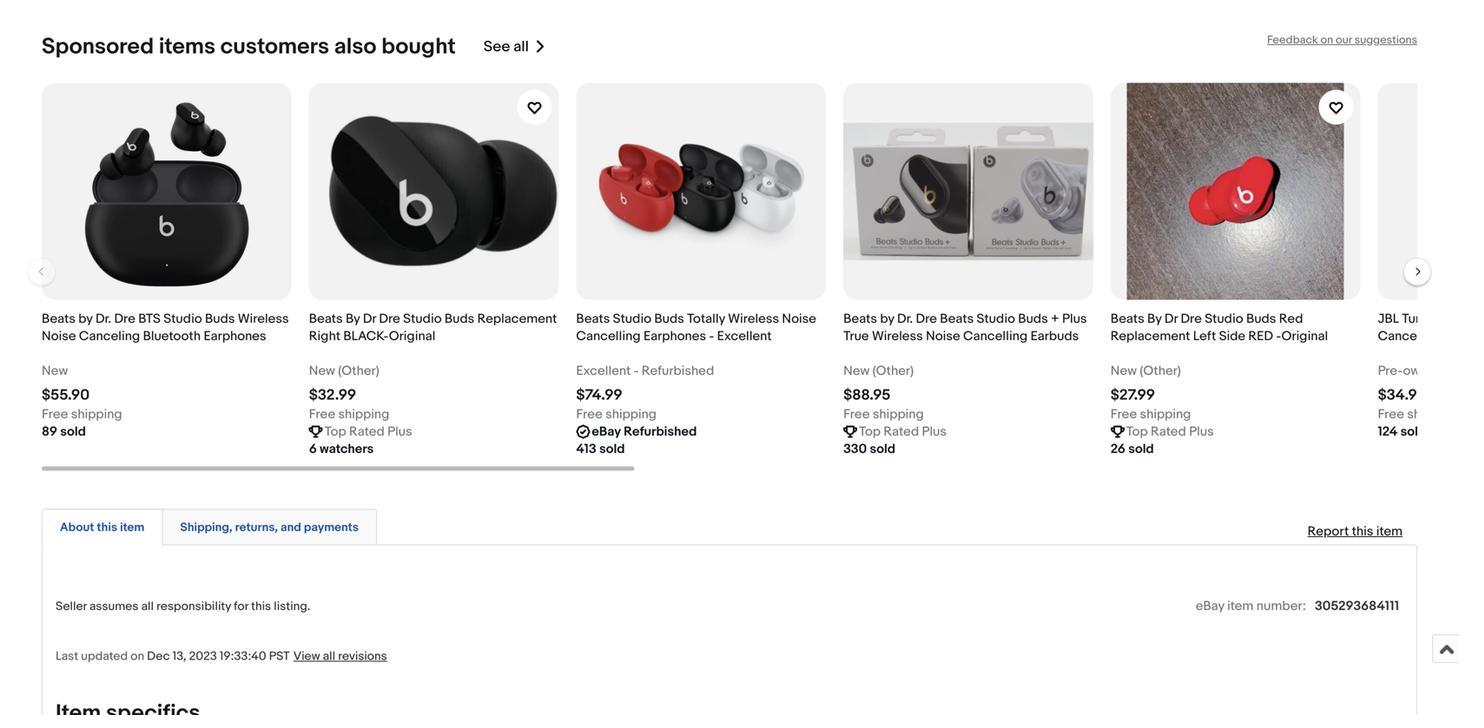 Task type: describe. For each thing, give the bounding box(es) containing it.
beats by dr. dre bts studio buds wireless noise canceling bluetooth earphones
[[42, 312, 289, 345]]

number:
[[1257, 599, 1306, 615]]

New (Other) text field
[[843, 363, 914, 380]]

red
[[1279, 312, 1303, 327]]

$27.99
[[1111, 387, 1155, 405]]

- inside beats studio buds totally wireless noise cancelling earphones -  excellent
[[709, 329, 714, 345]]

also
[[334, 34, 377, 61]]

beats by dr dre studio buds red replacement left side red -original
[[1111, 312, 1328, 345]]

feedback on our suggestions
[[1267, 34, 1418, 47]]

see all link
[[484, 34, 546, 61]]

refurbished inside "text field"
[[624, 425, 697, 440]]

sold for $27.99
[[1129, 442, 1154, 458]]

left
[[1193, 329, 1216, 345]]

sponsored items customers also bought
[[42, 34, 456, 61]]

660n
[[1433, 312, 1459, 327]]

report this item
[[1308, 524, 1403, 540]]

shipping,
[[180, 521, 232, 536]]

studio inside beats studio buds totally wireless noise cancelling earphones -  excellent
[[613, 312, 652, 327]]

our
[[1336, 34, 1352, 47]]

top rated plus for $32.99
[[325, 425, 412, 440]]

dre for $27.99
[[1181, 312, 1202, 327]]

noise inside beats studio buds totally wireless noise cancelling earphones -  excellent
[[782, 312, 816, 327]]

2 vertical spatial all
[[323, 650, 335, 664]]

$74.99
[[576, 387, 623, 405]]

26
[[1111, 442, 1126, 458]]

all inside "link"
[[514, 38, 529, 56]]

+
[[1051, 312, 1059, 327]]

by for $88.95
[[880, 312, 894, 327]]

Excellent - Refurbished text field
[[576, 363, 714, 380]]

tab list containing about this item
[[42, 506, 1418, 546]]

free for $34.99
[[1378, 407, 1404, 423]]

eBay Refurbished text field
[[592, 424, 697, 441]]

item for about this item
[[120, 521, 145, 536]]

6 watchers text field
[[309, 441, 374, 458]]

new (other) text field for $27.99
[[1111, 363, 1181, 380]]

2023
[[189, 650, 217, 664]]

about
[[60, 521, 94, 536]]

dre for $32.99
[[379, 312, 400, 327]]

listing.
[[274, 600, 310, 615]]

sold inside new $55.90 free shipping 89 sold
[[60, 425, 86, 440]]

right
[[309, 329, 341, 345]]

canceling
[[79, 329, 140, 345]]

Top Rated Plus text field
[[1126, 424, 1214, 441]]

shipping inside excellent - refurbished $74.99 free shipping
[[606, 407, 657, 423]]

124
[[1378, 425, 1398, 440]]

free shipping text field for $88.95
[[843, 406, 924, 424]]

124 sold text field
[[1378, 424, 1426, 441]]

and
[[281, 521, 301, 536]]

new for $32.99
[[309, 364, 335, 379]]

assumes
[[89, 600, 139, 615]]

red
[[1249, 329, 1273, 345]]

payments
[[304, 521, 359, 536]]

revisions
[[338, 650, 387, 664]]

earbuds
[[1031, 329, 1079, 345]]

new for $27.99
[[1111, 364, 1137, 379]]

new (other) $32.99 free shipping
[[309, 364, 389, 423]]

report this item link
[[1299, 516, 1412, 549]]

buds inside beats by dr dre studio buds replacement right black-original
[[445, 312, 475, 327]]

$34.99 text field
[[1378, 387, 1426, 405]]

89 sold text field
[[42, 424, 86, 441]]

excellent - refurbished $74.99 free shipping
[[576, 364, 714, 423]]

5 beats from the left
[[940, 312, 974, 327]]

$74.99 text field
[[576, 387, 623, 405]]

top for $88.95
[[859, 425, 881, 440]]

last updated on dec 13, 2023 19:33:40 pst view all revisions
[[56, 650, 387, 664]]

see all
[[484, 38, 529, 56]]

ebay item number: 305293684111
[[1196, 599, 1399, 615]]

updated
[[81, 650, 128, 664]]

dr for $32.99
[[363, 312, 376, 327]]

for
[[234, 600, 248, 615]]

about this item
[[60, 521, 145, 536]]

1 horizontal spatial item
[[1228, 599, 1254, 615]]

top rated plus text field for $32.99
[[325, 424, 412, 441]]

rated for $32.99
[[349, 425, 385, 440]]

bought
[[382, 34, 456, 61]]

free inside excellent - refurbished $74.99 free shipping
[[576, 407, 603, 423]]

free shipping text field for $32.99
[[309, 406, 389, 424]]

new (other) $27.99 free shipping
[[1111, 364, 1191, 423]]

top for $27.99
[[1126, 425, 1148, 440]]

returns,
[[235, 521, 278, 536]]

beats for $74.99
[[576, 312, 610, 327]]

see
[[484, 38, 510, 56]]

about this item button
[[60, 520, 145, 536]]

plus for $32.99
[[388, 425, 412, 440]]

replacement inside beats by dr dre studio buds red replacement left side red -original
[[1111, 329, 1190, 345]]

item for report this item
[[1377, 524, 1403, 540]]

ebay for ebay item number: 305293684111
[[1196, 599, 1225, 615]]

watchers
[[320, 442, 374, 458]]

pre-
[[1378, 364, 1403, 379]]

$27.99 text field
[[1111, 387, 1155, 405]]

items
[[159, 34, 215, 61]]

refurbished inside excellent - refurbished $74.99 free shipping
[[642, 364, 714, 379]]

excellent inside beats studio buds totally wireless noise cancelling earphones -  excellent
[[717, 329, 772, 345]]

free shipping text field for $74.99
[[576, 406, 657, 424]]

earphones inside beats studio buds totally wireless noise cancelling earphones -  excellent
[[644, 329, 706, 345]]

view all revisions link
[[290, 649, 387, 664]]

free for $88.95
[[843, 407, 870, 423]]

bts
[[138, 312, 161, 327]]

sold for $88.95
[[870, 442, 896, 458]]

305293684111
[[1315, 599, 1399, 615]]

shipping for $27.99
[[1140, 407, 1191, 423]]

pre-owned $34.99 free shipping 124 sold
[[1378, 364, 1459, 440]]

shipping for $34.99
[[1407, 407, 1459, 423]]

1 vertical spatial on
[[131, 650, 144, 664]]

330 sold
[[843, 442, 896, 458]]

buds inside beats by dr dre studio buds red replacement left side red -original
[[1246, 312, 1276, 327]]

(other) for $32.99
[[338, 364, 379, 379]]

buds inside beats by dr. dre beats studio buds + plus true wireless noise cancelling earbuds
[[1018, 312, 1048, 327]]

bluetooth
[[143, 329, 201, 345]]

jbl
[[1378, 312, 1399, 327]]

plus inside beats by dr. dre beats studio buds + plus true wireless noise cancelling earbuds
[[1062, 312, 1087, 327]]

earphones inside beats by dr. dre bts studio buds wireless noise canceling bluetooth earphones
[[204, 329, 266, 345]]

free for $27.99
[[1111, 407, 1137, 423]]

$55.90
[[42, 387, 90, 405]]

true
[[843, 329, 869, 345]]

noise inside beats by dr. dre beats studio buds + plus true wireless noise cancelling earbuds
[[926, 329, 960, 345]]

26 sold text field
[[1111, 441, 1154, 458]]



Task type: vqa. For each thing, say whether or not it's contained in the screenshot.
Us related to US $14.50
no



Task type: locate. For each thing, give the bounding box(es) containing it.
free down $32.99
[[309, 407, 335, 423]]

dr. for $88.95
[[897, 312, 913, 327]]

2 free from the left
[[309, 407, 335, 423]]

89
[[42, 425, 57, 440]]

0 horizontal spatial new (other) text field
[[309, 363, 379, 380]]

2 horizontal spatial -
[[1276, 329, 1282, 345]]

3 (other) from the left
[[1140, 364, 1181, 379]]

dre for $55.90
[[114, 312, 135, 327]]

new up $55.90 text field
[[42, 364, 68, 379]]

original down 'red'
[[1282, 329, 1328, 345]]

2 studio from the left
[[403, 312, 442, 327]]

new up $32.99
[[309, 364, 335, 379]]

rated for $27.99
[[1151, 425, 1186, 440]]

dr.
[[96, 312, 111, 327], [897, 312, 913, 327]]

free down $27.99
[[1111, 407, 1137, 423]]

responsibility
[[156, 600, 231, 615]]

1 horizontal spatial top rated plus
[[859, 425, 947, 440]]

1 vertical spatial refurbished
[[624, 425, 697, 440]]

cancelling up excellent - refurbished text box
[[576, 329, 641, 345]]

ebay refurbished
[[592, 425, 697, 440]]

2 dre from the left
[[379, 312, 400, 327]]

beats inside beats by dr. dre bts studio buds wireless noise canceling bluetooth earphones
[[42, 312, 76, 327]]

view
[[293, 650, 320, 664]]

cancelling inside beats by dr. dre beats studio buds + plus true wireless noise cancelling earbuds
[[963, 329, 1028, 345]]

by up the canceling
[[78, 312, 93, 327]]

ebay inside "text field"
[[592, 425, 621, 440]]

new up $88.95 text box
[[843, 364, 870, 379]]

this right report
[[1352, 524, 1374, 540]]

0 vertical spatial on
[[1321, 34, 1333, 47]]

studio inside beats by dr dre studio buds replacement right black-original
[[403, 312, 442, 327]]

dre for $88.95
[[916, 312, 937, 327]]

4 new from the left
[[1111, 364, 1137, 379]]

- inside excellent - refurbished $74.99 free shipping
[[634, 364, 639, 379]]

by inside beats by dr. dre bts studio buds wireless noise canceling bluetooth earphones
[[78, 312, 93, 327]]

free inside new $55.90 free shipping 89 sold
[[42, 407, 68, 423]]

rated up watchers
[[349, 425, 385, 440]]

dre inside beats by dr dre studio buds red replacement left side red -original
[[1181, 312, 1202, 327]]

all
[[514, 38, 529, 56], [141, 600, 154, 615], [323, 650, 335, 664]]

2 horizontal spatial (other)
[[1140, 364, 1181, 379]]

- right "red"
[[1276, 329, 1282, 345]]

original
[[389, 329, 435, 345], [1282, 329, 1328, 345]]

0 horizontal spatial on
[[131, 650, 144, 664]]

original up new (other) $32.99 free shipping
[[389, 329, 435, 345]]

0 horizontal spatial this
[[97, 521, 117, 536]]

on left dec
[[131, 650, 144, 664]]

free inside new (other) $32.99 free shipping
[[309, 407, 335, 423]]

customers
[[220, 34, 329, 61]]

seller
[[56, 600, 87, 615]]

new
[[42, 364, 68, 379], [309, 364, 335, 379], [843, 364, 870, 379], [1111, 364, 1137, 379]]

6 watchers
[[309, 442, 374, 458]]

by for $55.90
[[78, 312, 93, 327]]

New text field
[[42, 363, 68, 380]]

2 horizontal spatial rated
[[1151, 425, 1186, 440]]

plus right +
[[1062, 312, 1087, 327]]

new (other) text field up $32.99 text box
[[309, 363, 379, 380]]

1 dr. from the left
[[96, 312, 111, 327]]

1 dr from the left
[[363, 312, 376, 327]]

excellent down totally
[[717, 329, 772, 345]]

beats studio buds totally wireless noise cancelling earphones -  excellent
[[576, 312, 816, 345]]

wireless inside beats studio buds totally wireless noise cancelling earphones -  excellent
[[728, 312, 779, 327]]

top rated plus up watchers
[[325, 425, 412, 440]]

shipping inside "new (other) $27.99 free shipping"
[[1140, 407, 1191, 423]]

shipping for $32.99
[[338, 407, 389, 423]]

beats inside beats studio buds totally wireless noise cancelling earphones -  excellent
[[576, 312, 610, 327]]

dre up "new (other) $88.95 free shipping"
[[916, 312, 937, 327]]

dre up the canceling
[[114, 312, 135, 327]]

on
[[1321, 34, 1333, 47], [131, 650, 144, 664]]

refurbished
[[642, 364, 714, 379], [624, 425, 697, 440]]

ebay up '413 sold' text box
[[592, 425, 621, 440]]

2 by from the left
[[880, 312, 894, 327]]

top rated plus text field for $88.95
[[859, 424, 947, 441]]

rated
[[349, 425, 385, 440], [884, 425, 919, 440], [1151, 425, 1186, 440]]

2 dr from the left
[[1165, 312, 1178, 327]]

free inside "new (other) $27.99 free shipping"
[[1111, 407, 1137, 423]]

1 studio from the left
[[164, 312, 202, 327]]

top up 26 sold at the right of page
[[1126, 425, 1148, 440]]

dre inside beats by dr. dre beats studio buds + plus true wireless noise cancelling earbuds
[[916, 312, 937, 327]]

1 horizontal spatial by
[[880, 312, 894, 327]]

original inside beats by dr dre studio buds replacement right black-original
[[389, 329, 435, 345]]

5 studio from the left
[[1205, 312, 1244, 327]]

dr. for $55.90
[[96, 312, 111, 327]]

rated inside top rated plus text box
[[1151, 425, 1186, 440]]

new (other) $88.95 free shipping
[[843, 364, 924, 423]]

1 top rated plus from the left
[[325, 425, 412, 440]]

2 earphones from the left
[[644, 329, 706, 345]]

0 horizontal spatial all
[[141, 600, 154, 615]]

1 earphones from the left
[[204, 329, 266, 345]]

top rated plus up the 330 sold
[[859, 425, 947, 440]]

1 horizontal spatial earphones
[[644, 329, 706, 345]]

2 by from the left
[[1147, 312, 1162, 327]]

top rated plus for $88.95
[[859, 425, 947, 440]]

plus for $88.95
[[922, 425, 947, 440]]

ebay for ebay refurbished
[[592, 425, 621, 440]]

feedback
[[1267, 34, 1318, 47]]

1 horizontal spatial by
[[1147, 312, 1162, 327]]

3 new from the left
[[843, 364, 870, 379]]

1 horizontal spatial dr
[[1165, 312, 1178, 327]]

4 shipping from the left
[[873, 407, 924, 423]]

0 vertical spatial excellent
[[717, 329, 772, 345]]

wireless inside beats by dr. dre beats studio buds + plus true wireless noise cancelling earbuds
[[872, 329, 923, 345]]

by inside beats by dr. dre beats studio buds + plus true wireless noise cancelling earbuds
[[880, 312, 894, 327]]

0 horizontal spatial by
[[78, 312, 93, 327]]

1 horizontal spatial top rated plus text field
[[859, 424, 947, 441]]

0 horizontal spatial noise
[[42, 329, 76, 345]]

plus inside text box
[[1189, 425, 1214, 440]]

on left our
[[1321, 34, 1333, 47]]

26 sold
[[1111, 442, 1154, 458]]

plus down "new (other) $88.95 free shipping"
[[922, 425, 947, 440]]

shipping down $88.95 text box
[[873, 407, 924, 423]]

Top Rated Plus text field
[[325, 424, 412, 441], [859, 424, 947, 441]]

new (other) text field up $27.99 text box
[[1111, 363, 1181, 380]]

plus
[[1062, 312, 1087, 327], [388, 425, 412, 440], [922, 425, 947, 440], [1189, 425, 1214, 440]]

0 horizontal spatial excellent
[[576, 364, 631, 379]]

1 horizontal spatial noise
[[782, 312, 816, 327]]

dr. inside beats by dr. dre beats studio buds + plus true wireless noise cancelling earbuds
[[897, 312, 913, 327]]

13,
[[173, 650, 186, 664]]

- inside beats by dr dre studio buds red replacement left side red -original
[[1276, 329, 1282, 345]]

black-
[[343, 329, 389, 345]]

1 free shipping text field from the left
[[42, 406, 122, 424]]

1 top rated plus text field from the left
[[325, 424, 412, 441]]

plus down "new (other) $27.99 free shipping"
[[1189, 425, 1214, 440]]

2 new (other) text field from the left
[[1111, 363, 1181, 380]]

1 by from the left
[[78, 312, 93, 327]]

seller assumes all responsibility for this listing.
[[56, 600, 310, 615]]

shipping inside new $55.90 free shipping 89 sold
[[71, 407, 122, 423]]

pst
[[269, 650, 290, 664]]

3 shipping from the left
[[606, 407, 657, 423]]

sold right 89 in the bottom left of the page
[[60, 425, 86, 440]]

6 free from the left
[[1378, 407, 1404, 423]]

shipping down $32.99 text box
[[338, 407, 389, 423]]

$32.99 text field
[[309, 387, 356, 405]]

4 studio from the left
[[977, 312, 1015, 327]]

top up 6 watchers text box
[[325, 425, 346, 440]]

all right see
[[514, 38, 529, 56]]

shipping
[[71, 407, 122, 423], [338, 407, 389, 423], [606, 407, 657, 423], [873, 407, 924, 423], [1140, 407, 1191, 423], [1407, 407, 1459, 423]]

3 free from the left
[[576, 407, 603, 423]]

beats inside beats by dr dre studio buds replacement right black-original
[[309, 312, 343, 327]]

report
[[1308, 524, 1349, 540]]

2 horizontal spatial top
[[1126, 425, 1148, 440]]

6 beats from the left
[[1111, 312, 1145, 327]]

sponsored
[[42, 34, 154, 61]]

2 top rated plus from the left
[[859, 425, 947, 440]]

330 sold text field
[[843, 441, 896, 458]]

dr up black-
[[363, 312, 376, 327]]

this for about
[[97, 521, 117, 536]]

sold right 26
[[1129, 442, 1154, 458]]

See all text field
[[484, 38, 529, 56]]

dre up the left
[[1181, 312, 1202, 327]]

beats inside beats by dr dre studio buds red replacement left side red -original
[[1111, 312, 1145, 327]]

beats
[[42, 312, 76, 327], [309, 312, 343, 327], [576, 312, 610, 327], [843, 312, 877, 327], [940, 312, 974, 327], [1111, 312, 1145, 327]]

refurbished down beats studio buds totally wireless noise cancelling earphones -  excellent
[[642, 364, 714, 379]]

0 vertical spatial ebay
[[592, 425, 621, 440]]

dre inside beats by dr. dre bts studio buds wireless noise canceling bluetooth earphones
[[114, 312, 135, 327]]

1 by from the left
[[346, 312, 360, 327]]

1 horizontal spatial new (other) text field
[[1111, 363, 1181, 380]]

5 free from the left
[[1111, 407, 1137, 423]]

sold down free shipping text field
[[1401, 425, 1426, 440]]

top rated plus text field up the 330 sold
[[859, 424, 947, 441]]

new inside new (other) $32.99 free shipping
[[309, 364, 335, 379]]

shipping, returns, and payments button
[[180, 520, 359, 536]]

rated for $88.95
[[884, 425, 919, 440]]

tune
[[1402, 312, 1430, 327]]

0 horizontal spatial earphones
[[204, 329, 266, 345]]

beats by dr dre studio buds replacement right black-original
[[309, 312, 557, 345]]

all right view
[[323, 650, 335, 664]]

(other) up $88.95 text box
[[873, 364, 914, 379]]

excellent up $74.99
[[576, 364, 631, 379]]

by for $32.99
[[346, 312, 360, 327]]

413 sold
[[576, 442, 625, 458]]

shipping inside "new (other) $88.95 free shipping"
[[873, 407, 924, 423]]

413
[[576, 442, 597, 458]]

$88.95 text field
[[843, 387, 891, 405]]

2 new from the left
[[309, 364, 335, 379]]

1 horizontal spatial wireless
[[728, 312, 779, 327]]

item right report
[[1377, 524, 1403, 540]]

new $55.90 free shipping 89 sold
[[42, 364, 122, 440]]

(other) for $27.99
[[1140, 364, 1181, 379]]

totally
[[687, 312, 725, 327]]

new for $88.95
[[843, 364, 870, 379]]

side
[[1219, 329, 1246, 345]]

0 vertical spatial refurbished
[[642, 364, 714, 379]]

item right about at the left
[[120, 521, 145, 536]]

earphones
[[204, 329, 266, 345], [644, 329, 706, 345]]

free up 124
[[1378, 407, 1404, 423]]

dec
[[147, 650, 170, 664]]

ebay left "number:"
[[1196, 599, 1225, 615]]

free inside "new (other) $88.95 free shipping"
[[843, 407, 870, 423]]

4 free from the left
[[843, 407, 870, 423]]

free shipping text field down $74.99 text box
[[576, 406, 657, 424]]

1 horizontal spatial ebay
[[1196, 599, 1225, 615]]

by
[[78, 312, 93, 327], [880, 312, 894, 327]]

shipping up 124 sold text box
[[1407, 407, 1459, 423]]

4 free shipping text field from the left
[[843, 406, 924, 424]]

top rated plus up 26 sold text box
[[1126, 425, 1214, 440]]

last
[[56, 650, 78, 664]]

1 rated from the left
[[349, 425, 385, 440]]

shipping inside new (other) $32.99 free shipping
[[338, 407, 389, 423]]

all right assumes
[[141, 600, 154, 615]]

free shipping text field down $55.90 text field
[[42, 406, 122, 424]]

6
[[309, 442, 317, 458]]

2 horizontal spatial all
[[514, 38, 529, 56]]

2 top from the left
[[859, 425, 881, 440]]

item
[[120, 521, 145, 536], [1377, 524, 1403, 540], [1228, 599, 1254, 615]]

wireless inside beats by dr. dre bts studio buds wireless noise canceling bluetooth earphones
[[238, 312, 289, 327]]

2 original from the left
[[1282, 329, 1328, 345]]

2 horizontal spatial item
[[1377, 524, 1403, 540]]

this inside button
[[97, 521, 117, 536]]

0 horizontal spatial replacement
[[477, 312, 557, 327]]

shipping down $55.90 text field
[[71, 407, 122, 423]]

replacement inside beats by dr dre studio buds replacement right black-original
[[477, 312, 557, 327]]

0 horizontal spatial top rated plus text field
[[325, 424, 412, 441]]

2 horizontal spatial this
[[1352, 524, 1374, 540]]

studio
[[164, 312, 202, 327], [403, 312, 442, 327], [613, 312, 652, 327], [977, 312, 1015, 327], [1205, 312, 1244, 327]]

(other) down black-
[[338, 364, 379, 379]]

1 horizontal spatial (other)
[[873, 364, 914, 379]]

0 horizontal spatial original
[[389, 329, 435, 345]]

1 horizontal spatial dr.
[[897, 312, 913, 327]]

this
[[97, 521, 117, 536], [1352, 524, 1374, 540], [251, 600, 271, 615]]

6 shipping from the left
[[1407, 407, 1459, 423]]

4 buds from the left
[[1018, 312, 1048, 327]]

4 beats from the left
[[843, 312, 877, 327]]

3 studio from the left
[[613, 312, 652, 327]]

noise
[[782, 312, 816, 327], [42, 329, 76, 345], [926, 329, 960, 345]]

0 horizontal spatial cancelling
[[576, 329, 641, 345]]

this for report
[[1352, 524, 1374, 540]]

tab list
[[42, 506, 1418, 546]]

free shipping text field down $32.99 text box
[[309, 406, 389, 424]]

- up 'ebay refurbished'
[[634, 364, 639, 379]]

2 horizontal spatial noise
[[926, 329, 960, 345]]

0 horizontal spatial top rated plus
[[325, 425, 412, 440]]

dr inside beats by dr dre studio buds replacement right black-original
[[363, 312, 376, 327]]

0 horizontal spatial by
[[346, 312, 360, 327]]

3 buds from the left
[[654, 312, 684, 327]]

2 shipping from the left
[[338, 407, 389, 423]]

0 horizontal spatial dr.
[[96, 312, 111, 327]]

item inside button
[[120, 521, 145, 536]]

sold
[[60, 425, 86, 440], [1401, 425, 1426, 440], [599, 442, 625, 458], [870, 442, 896, 458], [1129, 442, 1154, 458]]

by up black-
[[346, 312, 360, 327]]

4 dre from the left
[[1181, 312, 1202, 327]]

this right about at the left
[[97, 521, 117, 536]]

2 horizontal spatial wireless
[[872, 329, 923, 345]]

1 top from the left
[[325, 425, 346, 440]]

1 vertical spatial all
[[141, 600, 154, 615]]

1 vertical spatial replacement
[[1111, 329, 1190, 345]]

cancelling
[[576, 329, 641, 345], [963, 329, 1028, 345]]

3 top from the left
[[1126, 425, 1148, 440]]

Pre-owned text field
[[1378, 363, 1443, 380]]

free down $88.95
[[843, 407, 870, 423]]

by for $27.99
[[1147, 312, 1162, 327]]

1 horizontal spatial top
[[859, 425, 881, 440]]

sold inside 'text field'
[[870, 442, 896, 458]]

noise inside beats by dr. dre bts studio buds wireless noise canceling bluetooth earphones
[[42, 329, 76, 345]]

new inside new $55.90 free shipping 89 sold
[[42, 364, 68, 379]]

beats for $32.99
[[309, 312, 343, 327]]

new inside "new (other) $27.99 free shipping"
[[1111, 364, 1137, 379]]

(other)
[[338, 364, 379, 379], [873, 364, 914, 379], [1140, 364, 1181, 379]]

beats for $27.99
[[1111, 312, 1145, 327]]

1 new from the left
[[42, 364, 68, 379]]

1 shipping from the left
[[71, 407, 122, 423]]

2 cancelling from the left
[[963, 329, 1028, 345]]

2 horizontal spatial top rated plus
[[1126, 425, 1214, 440]]

3 rated from the left
[[1151, 425, 1186, 440]]

owned
[[1403, 364, 1443, 379]]

1 horizontal spatial this
[[251, 600, 271, 615]]

1 horizontal spatial cancelling
[[963, 329, 1028, 345]]

excellent inside excellent - refurbished $74.99 free shipping
[[576, 364, 631, 379]]

0 horizontal spatial wireless
[[238, 312, 289, 327]]

free down $74.99 text box
[[576, 407, 603, 423]]

1 horizontal spatial -
[[709, 329, 714, 345]]

1 new (other) text field from the left
[[309, 363, 379, 380]]

original inside beats by dr dre studio buds red replacement left side red -original
[[1282, 329, 1328, 345]]

1 vertical spatial ebay
[[1196, 599, 1225, 615]]

0 horizontal spatial (other)
[[338, 364, 379, 379]]

new for free
[[42, 364, 68, 379]]

3 dre from the left
[[916, 312, 937, 327]]

330
[[843, 442, 867, 458]]

(other) inside new (other) $32.99 free shipping
[[338, 364, 379, 379]]

1 horizontal spatial on
[[1321, 34, 1333, 47]]

top rated plus for $27.99
[[1126, 425, 1214, 440]]

beats for $55.90
[[42, 312, 76, 327]]

1 horizontal spatial original
[[1282, 329, 1328, 345]]

free shipping text field for $55.90
[[42, 406, 122, 424]]

2 dr. from the left
[[897, 312, 913, 327]]

free shipping text field down $88.95 text box
[[843, 406, 924, 424]]

3 top rated plus from the left
[[1126, 425, 1214, 440]]

1 horizontal spatial rated
[[884, 425, 919, 440]]

$55.90 text field
[[42, 387, 90, 405]]

2 buds from the left
[[445, 312, 475, 327]]

(other) for $88.95
[[873, 364, 914, 379]]

sold for $74.99
[[599, 442, 625, 458]]

free shipping text field for $27.99
[[1111, 406, 1191, 424]]

1 horizontal spatial all
[[323, 650, 335, 664]]

sold right the 413 on the left bottom of the page
[[599, 442, 625, 458]]

1 horizontal spatial replacement
[[1111, 329, 1190, 345]]

2 beats from the left
[[309, 312, 343, 327]]

0 horizontal spatial item
[[120, 521, 145, 536]]

beats for $88.95
[[843, 312, 877, 327]]

shipping up top rated plus text box
[[1140, 407, 1191, 423]]

dre up black-
[[379, 312, 400, 327]]

1 cancelling from the left
[[576, 329, 641, 345]]

dr inside beats by dr dre studio buds red replacement left side red -original
[[1165, 312, 1178, 327]]

top for $32.99
[[325, 425, 346, 440]]

dr. up the canceling
[[96, 312, 111, 327]]

studio inside beats by dr. dre bts studio buds wireless noise canceling bluetooth earphones
[[164, 312, 202, 327]]

feedback on our suggestions link
[[1267, 34, 1418, 47]]

rated up 26 sold text box
[[1151, 425, 1186, 440]]

0 horizontal spatial dr
[[363, 312, 376, 327]]

1 buds from the left
[[205, 312, 235, 327]]

shipping, returns, and payments
[[180, 521, 359, 536]]

cancelling inside beats studio buds totally wireless noise cancelling earphones -  excellent
[[576, 329, 641, 345]]

- down totally
[[709, 329, 714, 345]]

1 beats from the left
[[42, 312, 76, 327]]

cancelling left earbuds
[[963, 329, 1028, 345]]

new inside "new (other) $88.95 free shipping"
[[843, 364, 870, 379]]

top up 330 sold 'text field'
[[859, 425, 881, 440]]

earphones right bluetooth
[[204, 329, 266, 345]]

1 original from the left
[[389, 329, 435, 345]]

1 dre from the left
[[114, 312, 135, 327]]

dr up "new (other) $27.99 free shipping"
[[1165, 312, 1178, 327]]

$34.99
[[1378, 387, 1426, 405]]

by up "new (other) $27.99 free shipping"
[[1147, 312, 1162, 327]]

free inside pre-owned $34.99 free shipping 124 sold
[[1378, 407, 1404, 423]]

new up $27.99
[[1111, 364, 1137, 379]]

dr. up new (other) text field at the right bottom of the page
[[897, 312, 913, 327]]

this right "for"
[[251, 600, 271, 615]]

413 sold text field
[[576, 441, 625, 458]]

2 (other) from the left
[[873, 364, 914, 379]]

(other) inside "new (other) $27.99 free shipping"
[[1140, 364, 1181, 379]]

1 (other) from the left
[[338, 364, 379, 379]]

New (Other) text field
[[309, 363, 379, 380], [1111, 363, 1181, 380]]

-
[[709, 329, 714, 345], [1276, 329, 1282, 345], [634, 364, 639, 379]]

by
[[346, 312, 360, 327], [1147, 312, 1162, 327]]

by up new (other) text field at the right bottom of the page
[[880, 312, 894, 327]]

Free shipping text field
[[1378, 406, 1459, 424]]

free up 89 in the bottom left of the page
[[42, 407, 68, 423]]

0 horizontal spatial rated
[[349, 425, 385, 440]]

replacement
[[477, 312, 557, 327], [1111, 329, 1190, 345]]

Free shipping text field
[[42, 406, 122, 424], [309, 406, 389, 424], [576, 406, 657, 424], [843, 406, 924, 424], [1111, 406, 1191, 424]]

new (other) text field for $32.99
[[309, 363, 379, 380]]

1 vertical spatial excellent
[[576, 364, 631, 379]]

dre inside beats by dr dre studio buds replacement right black-original
[[379, 312, 400, 327]]

beats by dr. dre beats studio buds + plus true wireless noise cancelling earbuds
[[843, 312, 1087, 345]]

free for $32.99
[[309, 407, 335, 423]]

0 vertical spatial all
[[514, 38, 529, 56]]

shipping inside pre-owned $34.99 free shipping 124 sold
[[1407, 407, 1459, 423]]

plus down new (other) $32.99 free shipping
[[388, 425, 412, 440]]

shipping for $88.95
[[873, 407, 924, 423]]

rated up the 330 sold
[[884, 425, 919, 440]]

free shipping text field down $27.99
[[1111, 406, 1191, 424]]

0 horizontal spatial ebay
[[592, 425, 621, 440]]

0 vertical spatial replacement
[[477, 312, 557, 327]]

1 horizontal spatial excellent
[[717, 329, 772, 345]]

2 rated from the left
[[884, 425, 919, 440]]

$88.95
[[843, 387, 891, 405]]

buds inside beats by dr. dre bts studio buds wireless noise canceling bluetooth earphones
[[205, 312, 235, 327]]

sold right "330"
[[870, 442, 896, 458]]

dr for $27.99
[[1165, 312, 1178, 327]]

2 free shipping text field from the left
[[309, 406, 389, 424]]

top rated plus text field up watchers
[[325, 424, 412, 441]]

studio inside beats by dr. dre beats studio buds + plus true wireless noise cancelling earbuds
[[977, 312, 1015, 327]]

by inside beats by dr dre studio buds red replacement left side red -original
[[1147, 312, 1162, 327]]

19:33:40
[[220, 650, 266, 664]]

3 free shipping text field from the left
[[576, 406, 657, 424]]

$32.99
[[309, 387, 356, 405]]

shipping up ebay refurbished "text field" at the left of the page
[[606, 407, 657, 423]]

dr
[[363, 312, 376, 327], [1165, 312, 1178, 327]]

refurbished down excellent - refurbished $74.99 free shipping
[[624, 425, 697, 440]]

2 top rated plus text field from the left
[[859, 424, 947, 441]]

studio inside beats by dr dre studio buds red replacement left side red -original
[[1205, 312, 1244, 327]]

jbl tune 660n
[[1378, 312, 1459, 345]]

1 free from the left
[[42, 407, 68, 423]]

3 beats from the left
[[576, 312, 610, 327]]

by inside beats by dr dre studio buds replacement right black-original
[[346, 312, 360, 327]]

item left "number:"
[[1228, 599, 1254, 615]]

sold inside pre-owned $34.99 free shipping 124 sold
[[1401, 425, 1426, 440]]

(other) inside "new (other) $88.95 free shipping"
[[873, 364, 914, 379]]

(other) up $27.99 text box
[[1140, 364, 1181, 379]]

5 shipping from the left
[[1140, 407, 1191, 423]]

5 free shipping text field from the left
[[1111, 406, 1191, 424]]

earphones down totally
[[644, 329, 706, 345]]

0 horizontal spatial top
[[325, 425, 346, 440]]

buds inside beats studio buds totally wireless noise cancelling earphones -  excellent
[[654, 312, 684, 327]]

plus for $27.99
[[1189, 425, 1214, 440]]

suggestions
[[1355, 34, 1418, 47]]

top inside top rated plus text box
[[1126, 425, 1148, 440]]

5 buds from the left
[[1246, 312, 1276, 327]]

dr. inside beats by dr. dre bts studio buds wireless noise canceling bluetooth earphones
[[96, 312, 111, 327]]

0 horizontal spatial -
[[634, 364, 639, 379]]



